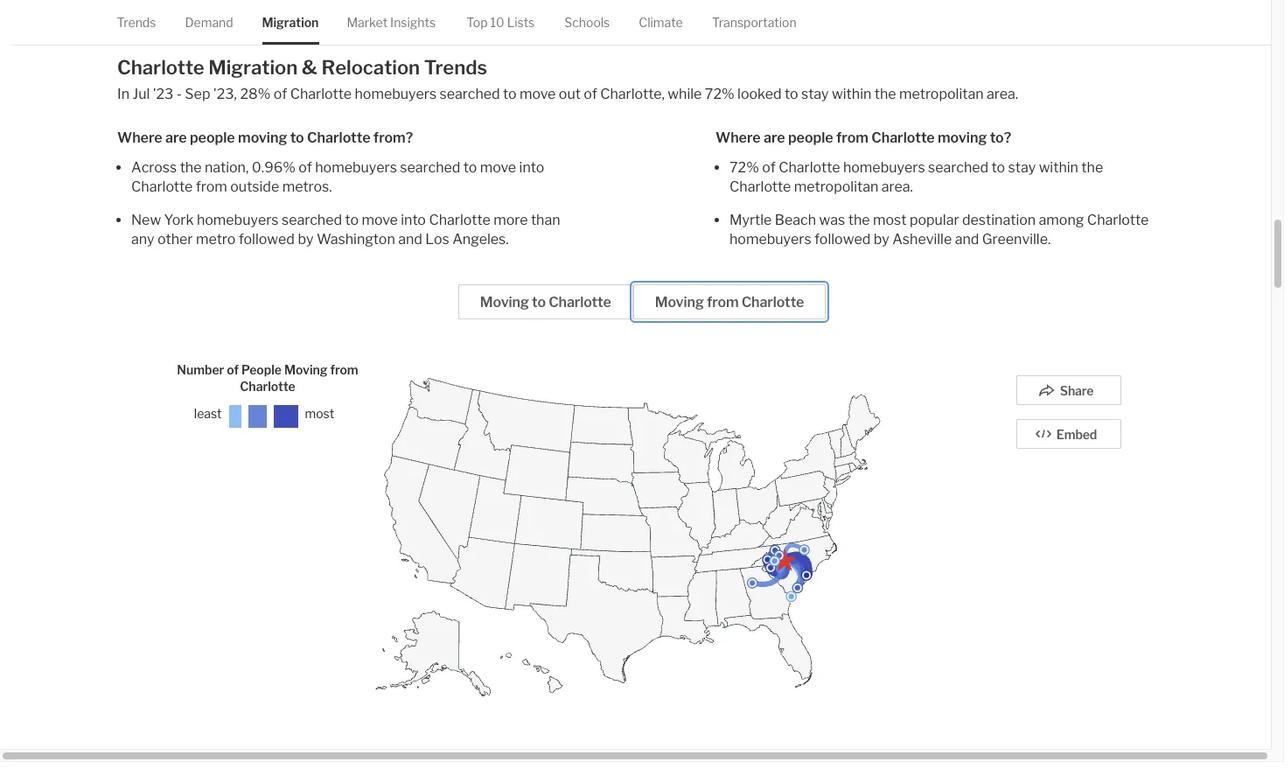 Task type: describe. For each thing, give the bounding box(es) containing it.
to left out on the top left of the page
[[503, 86, 517, 102]]

area. inside the charlotte migration & relocation trends in jul '23 - sep '23 , 28 % of charlotte homebuyers searched to move out of charlotte , while 72 % looked to stay within the metropolitan area.
[[987, 86, 1019, 102]]

from?
[[374, 129, 413, 146]]

of inside number of people moving from charlotte
[[227, 362, 239, 377]]

moving inside number of people moving from charlotte
[[284, 362, 328, 377]]

los
[[426, 231, 450, 247]]

number of people moving from charlotte
[[177, 362, 359, 394]]

trends inside the charlotte migration & relocation trends in jul '23 - sep '23 , 28 % of charlotte homebuyers searched to move out of charlotte , while 72 % looked to stay within the metropolitan area.
[[424, 56, 487, 79]]

nation,
[[205, 159, 249, 176]]

share
[[1060, 383, 1094, 398]]

homebuyers inside the charlotte migration & relocation trends in jul '23 - sep '23 , 28 % of charlotte homebuyers searched to move out of charlotte , while 72 % looked to stay within the metropolitan area.
[[355, 86, 437, 102]]

metros.
[[282, 178, 332, 195]]

move inside across the nation, 0.96 % of homebuyers searched to move into charlotte from outside metros.
[[480, 159, 516, 176]]

moving from charlotte
[[655, 294, 804, 310]]

0 horizontal spatial into
[[401, 212, 426, 228]]

to right looked
[[785, 86, 799, 102]]

in
[[117, 86, 130, 102]]

searched down metros. on the top
[[282, 212, 342, 228]]

metro
[[196, 231, 236, 247]]

within inside the charlotte migration & relocation trends in jul '23 - sep '23 , 28 % of charlotte homebuyers searched to move out of charlotte , while 72 % looked to stay within the metropolitan area.
[[832, 86, 872, 102]]

of inside across the nation, 0.96 % of homebuyers searched to move into charlotte from outside metros.
[[299, 159, 312, 176]]

charlotte inside number of people moving from charlotte
[[240, 379, 296, 394]]

within inside 72 % of charlotte homebuyers searched to stay within the charlotte metropolitan area.
[[1039, 159, 1079, 176]]

0 vertical spatial migration
[[262, 15, 319, 30]]

moving to charlotte
[[480, 294, 611, 310]]

trends link
[[117, 0, 157, 45]]

0.96
[[252, 159, 283, 176]]

to?
[[990, 129, 1012, 146]]

homebuyers inside "myrtle beach was the most popular destination among charlotte homebuyers followed by asheville and greenville ."
[[730, 231, 812, 247]]

top 10 lists
[[467, 15, 535, 30]]

demand link
[[186, 0, 234, 45]]

the inside across the nation, 0.96 % of homebuyers searched to move into charlotte from outside metros.
[[180, 159, 202, 176]]

relocation
[[322, 56, 420, 79]]

market
[[347, 15, 388, 30]]

across the nation, 0.96 % of homebuyers searched to move into charlotte from outside metros.
[[131, 159, 545, 195]]

stay inside the charlotte migration & relocation trends in jul '23 - sep '23 , 28 % of charlotte homebuyers searched to move out of charlotte , while 72 % looked to stay within the metropolitan area.
[[802, 86, 829, 102]]

looked
[[738, 86, 782, 102]]

least
[[194, 406, 222, 421]]

% inside across the nation, 0.96 % of homebuyers searched to move into charlotte from outside metros.
[[283, 159, 296, 176]]

the inside 72 % of charlotte homebuyers searched to stay within the charlotte metropolitan area.
[[1082, 159, 1104, 176]]

people for from
[[788, 129, 834, 146]]

where are people from charlotte moving to?
[[716, 129, 1012, 146]]

metropolitan inside 72 % of charlotte homebuyers searched to stay within the charlotte metropolitan area.
[[794, 178, 879, 195]]

metropolitan inside the charlotte migration & relocation trends in jul '23 - sep '23 , 28 % of charlotte homebuyers searched to move out of charlotte , while 72 % looked to stay within the metropolitan area.
[[900, 86, 984, 102]]

other
[[158, 231, 193, 247]]

move inside the charlotte migration & relocation trends in jul '23 - sep '23 , 28 % of charlotte homebuyers searched to move out of charlotte , while 72 % looked to stay within the metropolitan area.
[[520, 86, 556, 102]]

demand
[[186, 15, 234, 30]]

charlotte migration & relocation trends in jul '23 - sep '23 , 28 % of charlotte homebuyers searched to move out of charlotte , while 72 % looked to stay within the metropolitan area.
[[117, 56, 1019, 102]]

more than any other metro followed by
[[131, 212, 561, 247]]

climate link
[[640, 0, 684, 45]]

by inside "myrtle beach was the most popular destination among charlotte homebuyers followed by asheville and greenville ."
[[874, 231, 890, 247]]

top 10 lists link
[[467, 0, 535, 45]]

searched inside across the nation, 0.96 % of homebuyers searched to move into charlotte from outside metros.
[[400, 159, 461, 176]]

where for 72
[[716, 129, 761, 146]]

schools link
[[565, 0, 611, 45]]

popular
[[910, 212, 960, 228]]

sep
[[185, 86, 210, 102]]

72 inside 72 % of charlotte homebuyers searched to stay within the charlotte metropolitan area.
[[730, 159, 747, 176]]

1 moving from the left
[[238, 129, 287, 146]]

1 and from the left
[[398, 231, 423, 247]]

transportation
[[713, 15, 797, 30]]

most inside "myrtle beach was the most popular destination among charlotte homebuyers followed by asheville and greenville ."
[[873, 212, 907, 228]]

number
[[177, 362, 224, 377]]

myrtle beach was the most popular destination among charlotte homebuyers followed by asheville and greenville .
[[730, 212, 1149, 247]]

was
[[820, 212, 846, 228]]

new
[[131, 212, 161, 228]]

0 horizontal spatial trends
[[117, 15, 157, 30]]

homebuyers up the metro
[[197, 212, 279, 228]]

1 vertical spatial most
[[305, 406, 334, 421]]

to inside across the nation, 0.96 % of homebuyers searched to move into charlotte from outside metros.
[[464, 159, 477, 176]]

among
[[1039, 212, 1085, 228]]

washington
[[317, 231, 395, 247]]

charlotte inside across the nation, 0.96 % of homebuyers searched to move into charlotte from outside metros.
[[131, 178, 193, 195]]

moving for moving from
[[655, 294, 704, 310]]

2 moving from the left
[[938, 129, 987, 146]]

. inside "myrtle beach was the most popular destination among charlotte homebuyers followed by asheville and greenville ."
[[1048, 231, 1051, 247]]

1 , from the left
[[234, 86, 237, 102]]

of inside 72 % of charlotte homebuyers searched to stay within the charlotte metropolitan area.
[[762, 159, 776, 176]]

washington and los angeles .
[[317, 231, 509, 247]]



Task type: vqa. For each thing, say whether or not it's contained in the screenshot.
Allow offer insights
no



Task type: locate. For each thing, give the bounding box(es) containing it.
1 horizontal spatial .
[[1048, 231, 1051, 247]]

where for across the nation,
[[117, 129, 162, 146]]

0 vertical spatial 72
[[705, 86, 722, 102]]

are down looked
[[764, 129, 786, 146]]

move left out on the top left of the page
[[520, 86, 556, 102]]

1 horizontal spatial ,
[[662, 86, 665, 102]]

1 vertical spatial metropolitan
[[794, 178, 879, 195]]

0 horizontal spatial where
[[117, 129, 162, 146]]

. down among
[[1048, 231, 1051, 247]]

are for across the nation,
[[165, 129, 187, 146]]

2 where from the left
[[716, 129, 761, 146]]

schools
[[565, 15, 611, 30]]

searched down top in the top of the page
[[440, 86, 500, 102]]

1 horizontal spatial move
[[480, 159, 516, 176]]

0 vertical spatial within
[[832, 86, 872, 102]]

0 horizontal spatial and
[[398, 231, 423, 247]]

. down more
[[506, 231, 509, 247]]

most down number of people moving from charlotte
[[305, 406, 334, 421]]

lists
[[508, 15, 535, 30]]

the up among
[[1082, 159, 1104, 176]]

people up nation,
[[190, 129, 235, 146]]

homebuyers inside 72 % of charlotte homebuyers searched to stay within the charlotte metropolitan area.
[[844, 159, 926, 176]]

0 vertical spatial metropolitan
[[900, 86, 984, 102]]

moving
[[480, 294, 529, 310], [655, 294, 704, 310], [284, 362, 328, 377]]

1 vertical spatial trends
[[424, 56, 487, 79]]

stay right looked
[[802, 86, 829, 102]]

metropolitan
[[900, 86, 984, 102], [794, 178, 879, 195]]

homebuyers
[[355, 86, 437, 102], [315, 159, 397, 176], [844, 159, 926, 176], [197, 212, 279, 228], [730, 231, 812, 247]]

people up beach
[[788, 129, 834, 146]]

, left while
[[662, 86, 665, 102]]

climate
[[640, 15, 684, 30]]

into up washington and los angeles .
[[401, 212, 426, 228]]

to inside 72 % of charlotte homebuyers searched to stay within the charlotte metropolitan area.
[[992, 159, 1006, 176]]

0 horizontal spatial metropolitan
[[794, 178, 879, 195]]

1 horizontal spatial metropolitan
[[900, 86, 984, 102]]

2 people from the left
[[788, 129, 834, 146]]

from
[[837, 129, 869, 146], [196, 178, 227, 195], [707, 294, 739, 310], [330, 362, 359, 377]]

stay down to?
[[1009, 159, 1036, 176]]

0 horizontal spatial '23
[[153, 86, 174, 102]]

2 , from the left
[[662, 86, 665, 102]]

1 horizontal spatial stay
[[1009, 159, 1036, 176]]

into
[[519, 159, 545, 176], [401, 212, 426, 228]]

where
[[117, 129, 162, 146], [716, 129, 761, 146]]

area. up to?
[[987, 86, 1019, 102]]

2 and from the left
[[955, 231, 980, 247]]

'23 left -
[[153, 86, 174, 102]]

people
[[241, 362, 282, 377]]

from down myrtle
[[707, 294, 739, 310]]

jul
[[133, 86, 150, 102]]

outside
[[230, 178, 279, 195]]

asheville
[[893, 231, 952, 247]]

the inside "myrtle beach was the most popular destination among charlotte homebuyers followed by asheville and greenville ."
[[849, 212, 870, 228]]

of left people
[[227, 362, 239, 377]]

72 inside the charlotte migration & relocation trends in jul '23 - sep '23 , 28 % of charlotte homebuyers searched to move out of charlotte , while 72 % looked to stay within the metropolitan area.
[[705, 86, 722, 102]]

0 horizontal spatial moving
[[284, 362, 328, 377]]

0 vertical spatial most
[[873, 212, 907, 228]]

while
[[668, 86, 702, 102]]

, left "28"
[[234, 86, 237, 102]]

of right "28"
[[274, 86, 287, 102]]

move
[[520, 86, 556, 102], [480, 159, 516, 176], [362, 212, 398, 228]]

destination
[[963, 212, 1036, 228]]

1 horizontal spatial followed
[[815, 231, 871, 247]]

transportation link
[[713, 0, 797, 45]]

trends up jul
[[117, 15, 157, 30]]

homebuyers down relocation
[[355, 86, 437, 102]]

28
[[240, 86, 258, 102]]

to up the washington
[[345, 212, 359, 228]]

0 vertical spatial trends
[[117, 15, 157, 30]]

0 vertical spatial stay
[[802, 86, 829, 102]]

-
[[177, 86, 182, 102]]

than
[[531, 212, 561, 228]]

0 horizontal spatial .
[[506, 231, 509, 247]]

2 are from the left
[[764, 129, 786, 146]]

1 vertical spatial into
[[401, 212, 426, 228]]

homebuyers down myrtle
[[730, 231, 812, 247]]

1 horizontal spatial are
[[764, 129, 786, 146]]

to up angeles
[[464, 159, 477, 176]]

the
[[875, 86, 897, 102], [180, 159, 202, 176], [1082, 159, 1104, 176], [849, 212, 870, 228]]

within
[[832, 86, 872, 102], [1039, 159, 1079, 176]]

1 vertical spatial migration
[[208, 56, 298, 79]]

&
[[302, 56, 318, 79]]

1 where from the left
[[117, 129, 162, 146]]

the right the was
[[849, 212, 870, 228]]

1 vertical spatial move
[[480, 159, 516, 176]]

1 '23 from the left
[[153, 86, 174, 102]]

are up across
[[165, 129, 187, 146]]

0 horizontal spatial ,
[[234, 86, 237, 102]]

0 horizontal spatial followed
[[239, 231, 295, 247]]

greenville
[[983, 231, 1048, 247]]

1 horizontal spatial and
[[955, 231, 980, 247]]

72 right while
[[705, 86, 722, 102]]

1 are from the left
[[165, 129, 187, 146]]

to
[[503, 86, 517, 102], [785, 86, 799, 102], [290, 129, 304, 146], [464, 159, 477, 176], [992, 159, 1006, 176], [345, 212, 359, 228], [532, 294, 546, 310]]

within up among
[[1039, 159, 1079, 176]]

are for 72
[[764, 129, 786, 146]]

10
[[491, 15, 505, 30]]

the left nation,
[[180, 159, 202, 176]]

followed down "new york homebuyers searched to move into charlotte"
[[239, 231, 295, 247]]

0 horizontal spatial area.
[[882, 178, 914, 195]]

1 horizontal spatial trends
[[424, 56, 487, 79]]

out
[[559, 86, 581, 102]]

homebuyers down the from?
[[315, 159, 397, 176]]

by left asheville
[[874, 231, 890, 247]]

0 vertical spatial into
[[519, 159, 545, 176]]

to up metros. on the top
[[290, 129, 304, 146]]

more
[[494, 212, 528, 228]]

from inside across the nation, 0.96 % of homebuyers searched to move into charlotte from outside metros.
[[196, 178, 227, 195]]

people
[[190, 129, 235, 146], [788, 129, 834, 146]]

1 horizontal spatial area.
[[987, 86, 1019, 102]]

homebuyers inside across the nation, 0.96 % of homebuyers searched to move into charlotte from outside metros.
[[315, 159, 397, 176]]

% up metros. on the top
[[283, 159, 296, 176]]

2 . from the left
[[1048, 231, 1051, 247]]

1 vertical spatial area.
[[882, 178, 914, 195]]

% up myrtle
[[747, 159, 759, 176]]

share button
[[1017, 375, 1122, 405]]

2 by from the left
[[874, 231, 890, 247]]

searched down the from?
[[400, 159, 461, 176]]

where are people moving to charlotte from?
[[117, 129, 413, 146]]

people for moving
[[190, 129, 235, 146]]

0 horizontal spatial by
[[298, 231, 314, 247]]

followed
[[239, 231, 295, 247], [815, 231, 871, 247]]

migration up "28"
[[208, 56, 298, 79]]

into inside across the nation, 0.96 % of homebuyers searched to move into charlotte from outside metros.
[[519, 159, 545, 176]]

the up where are people from charlotte moving to?
[[875, 86, 897, 102]]

1 followed from the left
[[239, 231, 295, 247]]

from up 72 % of charlotte homebuyers searched to stay within the charlotte metropolitan area.
[[837, 129, 869, 146]]

searched
[[440, 86, 500, 102], [400, 159, 461, 176], [929, 159, 989, 176], [282, 212, 342, 228]]

0 horizontal spatial most
[[305, 406, 334, 421]]

insights
[[391, 15, 436, 30]]

migration
[[262, 15, 319, 30], [208, 56, 298, 79]]

stay
[[802, 86, 829, 102], [1009, 159, 1036, 176]]

,
[[234, 86, 237, 102], [662, 86, 665, 102]]

new york homebuyers searched to move into charlotte
[[131, 212, 491, 228]]

into up than
[[519, 159, 545, 176]]

homebuyers down where are people from charlotte moving to?
[[844, 159, 926, 176]]

1 . from the left
[[506, 231, 509, 247]]

embed button
[[1017, 419, 1122, 449]]

1 vertical spatial within
[[1039, 159, 1079, 176]]

and down the destination
[[955, 231, 980, 247]]

%
[[258, 86, 271, 102], [722, 86, 735, 102], [283, 159, 296, 176], [747, 159, 759, 176]]

1 horizontal spatial 72
[[730, 159, 747, 176]]

% left looked
[[722, 86, 735, 102]]

1 vertical spatial stay
[[1009, 159, 1036, 176]]

by inside more than any other metro followed by
[[298, 231, 314, 247]]

of right out on the top left of the page
[[584, 86, 597, 102]]

metropolitan up 72 % of charlotte homebuyers searched to stay within the charlotte metropolitan area.
[[900, 86, 984, 102]]

1 horizontal spatial most
[[873, 212, 907, 228]]

where up across
[[117, 129, 162, 146]]

to down to?
[[992, 159, 1006, 176]]

1 horizontal spatial into
[[519, 159, 545, 176]]

within up where are people from charlotte moving to?
[[832, 86, 872, 102]]

metropolitan up the was
[[794, 178, 879, 195]]

0 horizontal spatial 72
[[705, 86, 722, 102]]

york
[[164, 212, 194, 228]]

the inside the charlotte migration & relocation trends in jul '23 - sep '23 , 28 % of charlotte homebuyers searched to move out of charlotte , while 72 % looked to stay within the metropolitan area.
[[875, 86, 897, 102]]

'23 left "28"
[[213, 86, 234, 102]]

from inside number of people moving from charlotte
[[330, 362, 359, 377]]

charlotte inside "myrtle beach was the most popular destination among charlotte homebuyers followed by asheville and greenville ."
[[1088, 212, 1149, 228]]

2 horizontal spatial moving
[[655, 294, 704, 310]]

migration inside the charlotte migration & relocation trends in jul '23 - sep '23 , 28 % of charlotte homebuyers searched to move out of charlotte , while 72 % looked to stay within the metropolitan area.
[[208, 56, 298, 79]]

of up metros. on the top
[[299, 159, 312, 176]]

0 horizontal spatial people
[[190, 129, 235, 146]]

1 horizontal spatial moving
[[938, 129, 987, 146]]

searched inside 72 % of charlotte homebuyers searched to stay within the charlotte metropolitan area.
[[929, 159, 989, 176]]

and
[[398, 231, 423, 247], [955, 231, 980, 247]]

any
[[131, 231, 155, 247]]

from down nation,
[[196, 178, 227, 195]]

from right people
[[330, 362, 359, 377]]

move up more
[[480, 159, 516, 176]]

0 horizontal spatial move
[[362, 212, 398, 228]]

followed down the was
[[815, 231, 871, 247]]

2 '23 from the left
[[213, 86, 234, 102]]

most up asheville
[[873, 212, 907, 228]]

1 horizontal spatial by
[[874, 231, 890, 247]]

moving left to?
[[938, 129, 987, 146]]

0 vertical spatial move
[[520, 86, 556, 102]]

are
[[165, 129, 187, 146], [764, 129, 786, 146]]

0 horizontal spatial stay
[[802, 86, 829, 102]]

of
[[274, 86, 287, 102], [584, 86, 597, 102], [299, 159, 312, 176], [762, 159, 776, 176], [227, 362, 239, 377]]

1 horizontal spatial within
[[1039, 159, 1079, 176]]

moving up 0.96
[[238, 129, 287, 146]]

0 vertical spatial area.
[[987, 86, 1019, 102]]

myrtle
[[730, 212, 772, 228]]

1 horizontal spatial people
[[788, 129, 834, 146]]

1 people from the left
[[190, 129, 235, 146]]

top
[[467, 15, 488, 30]]

moving for moving to
[[480, 294, 529, 310]]

and left "los"
[[398, 231, 423, 247]]

% up where are people moving to charlotte from?
[[258, 86, 271, 102]]

moving
[[238, 129, 287, 146], [938, 129, 987, 146]]

charlotte
[[117, 56, 204, 79], [290, 86, 352, 102], [601, 86, 662, 102], [307, 129, 371, 146], [872, 129, 935, 146], [779, 159, 841, 176], [131, 178, 193, 195], [730, 178, 791, 195], [429, 212, 491, 228], [1088, 212, 1149, 228], [549, 294, 611, 310], [742, 294, 804, 310], [240, 379, 296, 394]]

across
[[131, 159, 177, 176]]

angeles
[[453, 231, 506, 247]]

to down than
[[532, 294, 546, 310]]

market insights link
[[347, 0, 436, 45]]

1 horizontal spatial '23
[[213, 86, 234, 102]]

72
[[705, 86, 722, 102], [730, 159, 747, 176]]

% inside 72 % of charlotte homebuyers searched to stay within the charlotte metropolitan area.
[[747, 159, 759, 176]]

0 horizontal spatial within
[[832, 86, 872, 102]]

trends down top in the top of the page
[[424, 56, 487, 79]]

followed inside more than any other metro followed by
[[239, 231, 295, 247]]

'23
[[153, 86, 174, 102], [213, 86, 234, 102]]

move up the washington
[[362, 212, 398, 228]]

trends
[[117, 15, 157, 30], [424, 56, 487, 79]]

by
[[298, 231, 314, 247], [874, 231, 890, 247]]

72 % of charlotte homebuyers searched to stay within the charlotte metropolitan area.
[[730, 159, 1104, 195]]

searched inside the charlotte migration & relocation trends in jul '23 - sep '23 , 28 % of charlotte homebuyers searched to move out of charlotte , while 72 % looked to stay within the metropolitan area.
[[440, 86, 500, 102]]

2 horizontal spatial move
[[520, 86, 556, 102]]

migration up &
[[262, 15, 319, 30]]

and inside "myrtle beach was the most popular destination among charlotte homebuyers followed by asheville and greenville ."
[[955, 231, 980, 247]]

most
[[873, 212, 907, 228], [305, 406, 334, 421]]

area. up the popular
[[882, 178, 914, 195]]

beach
[[775, 212, 817, 228]]

searched up the popular
[[929, 159, 989, 176]]

area.
[[987, 86, 1019, 102], [882, 178, 914, 195]]

stay inside 72 % of charlotte homebuyers searched to stay within the charlotte metropolitan area.
[[1009, 159, 1036, 176]]

of up myrtle
[[762, 159, 776, 176]]

by down "new york homebuyers searched to move into charlotte"
[[298, 231, 314, 247]]

2 followed from the left
[[815, 231, 871, 247]]

embed
[[1057, 427, 1098, 442]]

72 up myrtle
[[730, 159, 747, 176]]

migration link
[[262, 0, 319, 45]]

followed inside "myrtle beach was the most popular destination among charlotte homebuyers followed by asheville and greenville ."
[[815, 231, 871, 247]]

area. inside 72 % of charlotte homebuyers searched to stay within the charlotte metropolitan area.
[[882, 178, 914, 195]]

1 horizontal spatial where
[[716, 129, 761, 146]]

0 horizontal spatial are
[[165, 129, 187, 146]]

2 vertical spatial move
[[362, 212, 398, 228]]

1 vertical spatial 72
[[730, 159, 747, 176]]

1 horizontal spatial moving
[[480, 294, 529, 310]]

market insights
[[347, 15, 436, 30]]

where down looked
[[716, 129, 761, 146]]

0 horizontal spatial moving
[[238, 129, 287, 146]]

1 by from the left
[[298, 231, 314, 247]]



